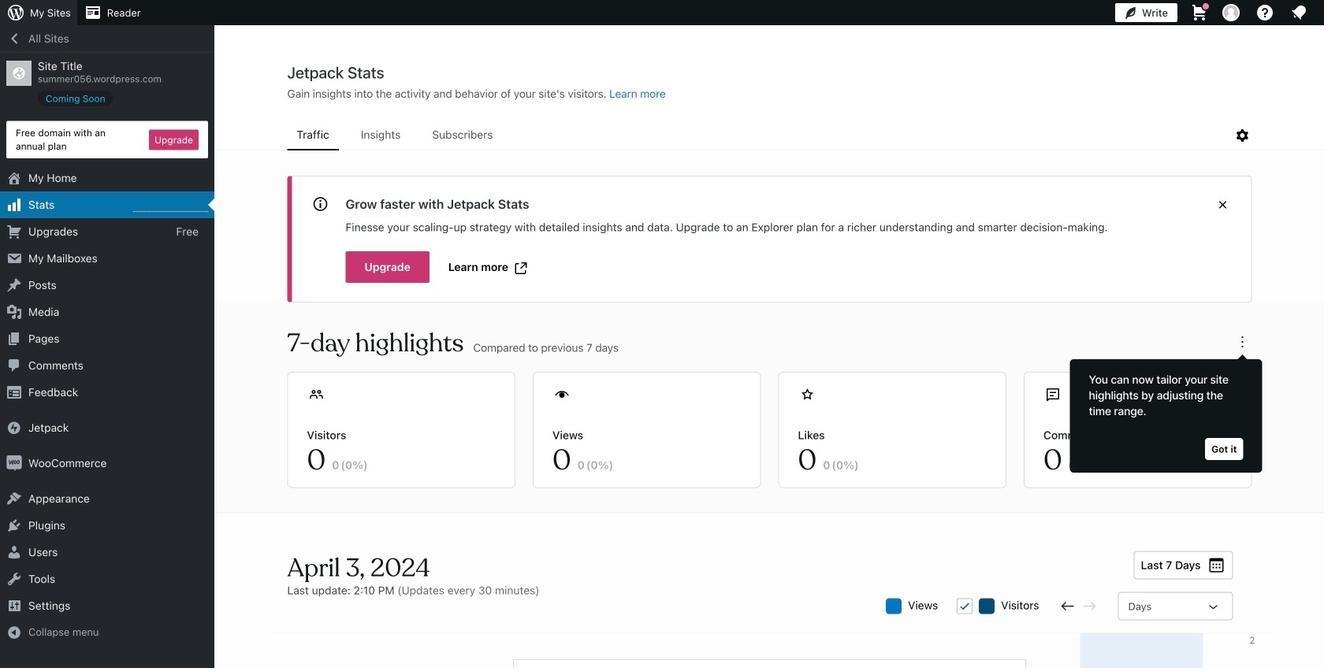 Task type: locate. For each thing, give the bounding box(es) containing it.
menu inside jetpack stats main content
[[287, 121, 1233, 151]]

None checkbox
[[957, 599, 973, 615]]

menu
[[287, 121, 1233, 151]]

0 vertical spatial img image
[[6, 420, 22, 436]]

img image
[[6, 420, 22, 436], [6, 456, 22, 471]]

1 img image from the top
[[6, 420, 22, 436]]

2 img image from the top
[[6, 456, 22, 471]]

my profile image
[[1223, 4, 1240, 21]]

tooltip
[[1062, 352, 1263, 473]]

highest hourly views 0 image
[[133, 202, 208, 212]]

1 vertical spatial img image
[[6, 456, 22, 471]]



Task type: vqa. For each thing, say whether or not it's contained in the screenshot.
second img from the top of the page
yes



Task type: describe. For each thing, give the bounding box(es) containing it.
close image
[[1214, 196, 1233, 214]]

help image
[[1256, 3, 1275, 22]]

manage your notifications image
[[1290, 3, 1309, 22]]

my shopping cart image
[[1190, 3, 1209, 22]]

jetpack stats main content
[[215, 62, 1324, 669]]

none checkbox inside jetpack stats main content
[[957, 599, 973, 615]]



